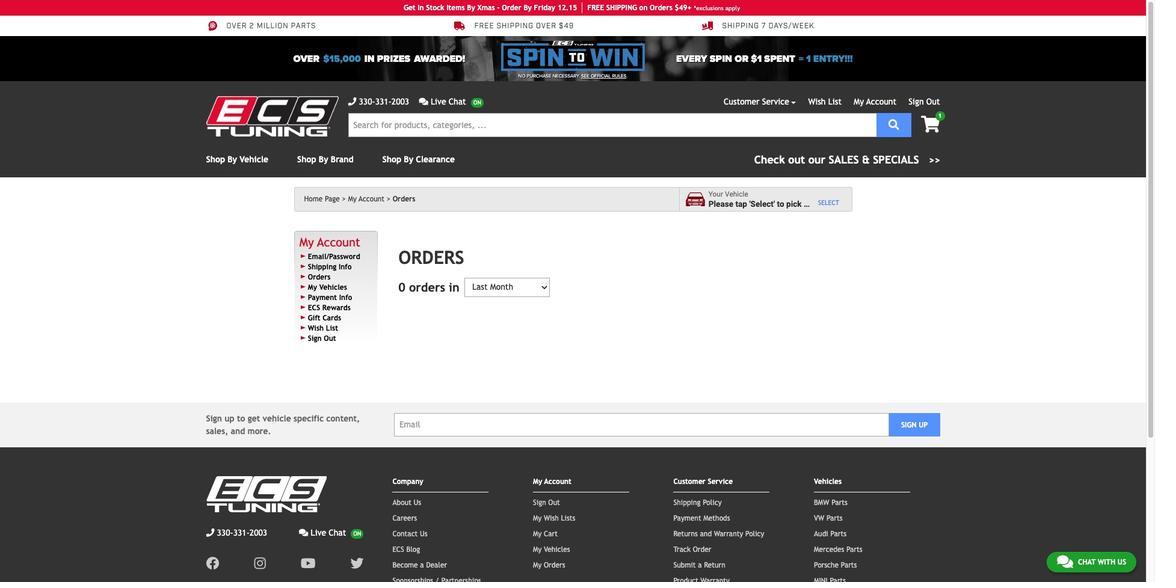 Task type: vqa. For each thing, say whether or not it's contained in the screenshot.


Task type: locate. For each thing, give the bounding box(es) containing it.
live chat
[[431, 97, 466, 107], [311, 528, 346, 538]]

payment up returns at the bottom of the page
[[674, 515, 702, 523]]

to inside sign up to get vehicle specific content, sales, and more.
[[237, 414, 245, 424]]

payment up 'ecs rewards' link at the bottom left
[[308, 294, 337, 302]]

my vehicles link
[[308, 283, 347, 292], [533, 546, 571, 554]]

1 vertical spatial vehicle
[[263, 414, 291, 424]]

0 vertical spatial vehicle
[[240, 155, 269, 164]]

my down my vehicles
[[533, 561, 542, 570]]

vehicle
[[240, 155, 269, 164], [725, 190, 749, 199]]

1 horizontal spatial service
[[763, 97, 790, 107]]

wish down gift on the bottom of page
[[308, 324, 324, 333]]

service up shipping policy link
[[708, 478, 733, 486]]

wish list
[[809, 97, 842, 107]]

a for customer service
[[699, 561, 702, 570]]

parts for mercedes parts
[[847, 546, 863, 554]]

2003 for phone image to the top
[[392, 97, 410, 107]]

0 horizontal spatial 1
[[807, 53, 811, 65]]

sign out up my wish lists link
[[533, 499, 560, 507]]

0 horizontal spatial ecs
[[308, 304, 320, 312]]

my account up my wish lists at the left bottom
[[533, 478, 572, 486]]

please
[[709, 199, 734, 209]]

methods
[[704, 515, 731, 523]]

330-331-2003 for the topmost 330-331-2003 link
[[359, 97, 410, 107]]

your
[[709, 190, 724, 199]]

and right sales,
[[231, 427, 245, 436]]

service
[[763, 97, 790, 107], [708, 478, 733, 486]]

pick
[[787, 199, 802, 209]]

specific
[[294, 414, 324, 424]]

parts up porsche parts
[[847, 546, 863, 554]]

out up my wish lists at the left bottom
[[549, 499, 560, 507]]

my orders
[[533, 561, 566, 570]]

my account for page
[[348, 195, 385, 203]]

vehicle inside your vehicle please tap 'select' to pick a vehicle
[[725, 190, 749, 199]]

1 horizontal spatial vehicles
[[544, 546, 571, 554]]

330- up facebook logo
[[217, 528, 233, 538]]

1 vertical spatial 2003
[[250, 528, 267, 538]]

xmas
[[478, 4, 495, 12]]

orders inside my account email/password shipping info orders my vehicles payment info ecs rewards gift cards wish list sign out
[[308, 273, 331, 282]]

vehicles down cart
[[544, 546, 571, 554]]

customer service down $1
[[724, 97, 790, 107]]

1 vertical spatial service
[[708, 478, 733, 486]]

track order
[[674, 546, 712, 554]]

0 horizontal spatial 2003
[[250, 528, 267, 538]]

in
[[365, 53, 375, 65], [449, 280, 460, 294]]

2 horizontal spatial vehicles
[[815, 478, 842, 486]]

0 vertical spatial 1
[[807, 53, 811, 65]]

330-
[[359, 97, 375, 107], [217, 528, 233, 538]]

get in stock items by xmas - order by friday 12.15
[[404, 4, 577, 12]]

and down payment methods link
[[700, 530, 712, 539]]

entry!!!
[[814, 53, 853, 65]]

parts right vw
[[827, 515, 843, 523]]

1 vertical spatial over
[[293, 53, 320, 65]]

phone image up facebook logo
[[206, 529, 215, 537]]

info
[[339, 263, 352, 271], [339, 294, 352, 302]]

or
[[735, 53, 749, 65]]

my up "my cart" 'link'
[[533, 515, 542, 523]]

audi parts link
[[815, 530, 847, 539]]

0 horizontal spatial up
[[225, 414, 235, 424]]

sign out up the '1' link
[[909, 97, 941, 107]]

parts for bmw parts
[[832, 499, 848, 507]]

live chat for comments image associated with the topmost 330-331-2003 link
[[431, 97, 466, 107]]

1 vertical spatial out
[[324, 335, 336, 343]]

sign out link up my wish lists link
[[533, 499, 560, 507]]

sign up button
[[890, 414, 941, 437]]

0 horizontal spatial to
[[237, 414, 245, 424]]

over down parts
[[293, 53, 320, 65]]

1 horizontal spatial 331-
[[375, 97, 392, 107]]

parts right bmw
[[832, 499, 848, 507]]

my left cart
[[533, 530, 542, 539]]

a for company
[[420, 561, 424, 570]]

customer up shipping policy link
[[674, 478, 706, 486]]

0 vertical spatial customer
[[724, 97, 760, 107]]

up inside sign up to get vehicle specific content, sales, and more.
[[225, 414, 235, 424]]

vehicle inside your vehicle please tap 'select' to pick a vehicle
[[811, 199, 837, 209]]

1 vertical spatial list
[[326, 324, 338, 333]]

to left get
[[237, 414, 245, 424]]

chat with us link
[[1047, 553, 1137, 573]]

us right the about
[[414, 499, 422, 507]]

0 horizontal spatial payment
[[308, 294, 337, 302]]

friday
[[534, 4, 556, 12]]

shipping policy
[[674, 499, 722, 507]]

1 horizontal spatial a
[[699, 561, 702, 570]]

ecs left the blog
[[393, 546, 404, 554]]

my down "my cart" 'link'
[[533, 546, 542, 554]]

2003 down prizes
[[392, 97, 410, 107]]

1 horizontal spatial live chat link
[[419, 96, 484, 108]]

330- for phone image to the top
[[359, 97, 375, 107]]

shipping
[[497, 22, 534, 31]]

vehicle up the more.
[[263, 414, 291, 424]]

1 horizontal spatial out
[[549, 499, 560, 507]]

my for my orders link
[[533, 561, 542, 570]]

shipping inside shipping 7 days/week link
[[723, 22, 760, 31]]

wish down entry!!! in the right of the page
[[809, 97, 826, 107]]

sign up to get vehicle specific content, sales, and more.
[[206, 414, 360, 436]]

0 horizontal spatial sign out link
[[308, 335, 336, 343]]

in left prizes
[[365, 53, 375, 65]]

account right page
[[359, 195, 385, 203]]

2 vertical spatial sign out link
[[533, 499, 560, 507]]

330-331-2003 up instagram logo
[[217, 528, 267, 538]]

us
[[414, 499, 422, 507], [420, 530, 428, 539], [1118, 559, 1127, 567]]

to inside your vehicle please tap 'select' to pick a vehicle
[[778, 199, 785, 209]]

shop
[[206, 155, 225, 164], [297, 155, 316, 164], [383, 155, 402, 164]]

0 horizontal spatial vehicle
[[240, 155, 269, 164]]

a left the dealer
[[420, 561, 424, 570]]

1 horizontal spatial 330-331-2003
[[359, 97, 410, 107]]

1 vertical spatial live chat link
[[299, 527, 364, 540]]

1 horizontal spatial live chat
[[431, 97, 466, 107]]

1 horizontal spatial 1
[[939, 113, 942, 119]]

0 vertical spatial live chat link
[[419, 96, 484, 108]]

0 vertical spatial wish list link
[[809, 97, 842, 107]]

a inside your vehicle please tap 'select' to pick a vehicle
[[804, 199, 809, 209]]

wish list link
[[809, 97, 842, 107], [308, 324, 338, 333]]

live chat link for 330-331-2003 link to the left
[[299, 527, 364, 540]]

parts down mercedes parts
[[841, 561, 858, 570]]

home
[[304, 195, 323, 203]]

gift
[[308, 314, 321, 323]]

policy right the "warranty"
[[746, 530, 765, 539]]

official
[[591, 73, 611, 79]]

lists
[[561, 515, 576, 523]]

info up 'rewards'
[[339, 294, 352, 302]]

0 horizontal spatial 330-
[[217, 528, 233, 538]]

0 vertical spatial shipping
[[723, 22, 760, 31]]

1 vertical spatial live
[[311, 528, 326, 538]]

comments image up shop by clearance link
[[419, 98, 429, 106]]

$1
[[752, 53, 762, 65]]

1 horizontal spatial phone image
[[348, 98, 357, 106]]

my up my wish lists at the left bottom
[[533, 478, 543, 486]]

shopping cart image
[[922, 116, 941, 133]]

live up clearance
[[431, 97, 446, 107]]

comments image
[[419, 98, 429, 106], [299, 529, 309, 537]]

over for over 2 million parts
[[227, 22, 247, 31]]

payment inside my account email/password shipping info orders my vehicles payment info ecs rewards gift cards wish list sign out
[[308, 294, 337, 302]]

0 vertical spatial comments image
[[419, 98, 429, 106]]

2 horizontal spatial my account
[[854, 97, 897, 107]]

2 shop from the left
[[297, 155, 316, 164]]

330-331-2003 link up instagram logo
[[206, 527, 267, 540]]

payment methods link
[[674, 515, 731, 523]]

1 horizontal spatial up
[[919, 421, 929, 430]]

my vehicles link up payment info link
[[308, 283, 347, 292]]

over left 2
[[227, 22, 247, 31]]

2 vertical spatial out
[[549, 499, 560, 507]]

shipping down apply at the right of the page
[[723, 22, 760, 31]]

1 right search "icon"
[[939, 113, 942, 119]]

necessary.
[[553, 73, 580, 79]]

email/password
[[308, 253, 360, 261]]

my account email/password shipping info orders my vehicles payment info ecs rewards gift cards wish list sign out
[[300, 235, 361, 343]]

out up the '1' link
[[927, 97, 941, 107]]

page
[[325, 195, 340, 203]]

comments image up the youtube logo
[[299, 529, 309, 537]]

bmw parts
[[815, 499, 848, 507]]

my account link right page
[[348, 195, 391, 203]]

1 horizontal spatial my vehicles link
[[533, 546, 571, 554]]

0 vertical spatial list
[[829, 97, 842, 107]]

phone image
[[348, 98, 357, 106], [206, 529, 215, 537]]

my vehicles link for orders link
[[308, 283, 347, 292]]

live chat up the youtube logo
[[311, 528, 346, 538]]

live chat link up the youtube logo
[[299, 527, 364, 540]]

us right the with
[[1118, 559, 1127, 567]]

parts up mercedes parts
[[831, 530, 847, 539]]

0 horizontal spatial vehicles
[[320, 283, 347, 292]]

in for orders
[[449, 280, 460, 294]]

shop by brand
[[297, 155, 354, 164]]

0 horizontal spatial list
[[326, 324, 338, 333]]

0 horizontal spatial 331-
[[233, 528, 250, 538]]

330- for phone image to the bottom
[[217, 528, 233, 538]]

0 vertical spatial order
[[502, 4, 522, 12]]

2 horizontal spatial a
[[804, 199, 809, 209]]

out down cards
[[324, 335, 336, 343]]

orders down the shipping info link
[[308, 273, 331, 282]]

over inside over 2 million parts link
[[227, 22, 247, 31]]

331- for the topmost 330-331-2003 link
[[375, 97, 392, 107]]

1 vertical spatial my vehicles link
[[533, 546, 571, 554]]

account up email/password
[[317, 235, 361, 249]]

7
[[762, 22, 767, 31]]

1 horizontal spatial over
[[293, 53, 320, 65]]

up inside button
[[919, 421, 929, 430]]

Email email field
[[394, 414, 890, 437]]

sign out link up the '1' link
[[909, 97, 941, 107]]

customer inside dropdown button
[[724, 97, 760, 107]]

2 horizontal spatial chat
[[1079, 559, 1096, 567]]

account up search "icon"
[[867, 97, 897, 107]]

1 vertical spatial in
[[449, 280, 460, 294]]

2 vertical spatial my account
[[533, 478, 572, 486]]

shipping 7 days/week link
[[702, 20, 815, 31]]

1 horizontal spatial sign out link
[[533, 499, 560, 507]]

1 vertical spatial vehicle
[[725, 190, 749, 199]]

wish list link down entry!!! in the right of the page
[[809, 97, 842, 107]]

0 vertical spatial policy
[[703, 499, 722, 507]]

0 vertical spatial vehicles
[[320, 283, 347, 292]]

wish list link down gift cards link
[[308, 324, 338, 333]]

330- down over $15,000 in prizes
[[359, 97, 375, 107]]

customer service up shipping policy link
[[674, 478, 733, 486]]

live chat up clearance
[[431, 97, 466, 107]]

my wish lists link
[[533, 515, 576, 523]]

1 horizontal spatial to
[[778, 199, 785, 209]]

1 link
[[912, 111, 946, 134]]

1 vertical spatial my account
[[348, 195, 385, 203]]

330-331-2003 for 330-331-2003 link to the left
[[217, 528, 267, 538]]

warranty
[[714, 530, 744, 539]]

2 horizontal spatial shipping
[[723, 22, 760, 31]]

porsche parts
[[815, 561, 858, 570]]

vehicles up payment info link
[[320, 283, 347, 292]]

sign out link
[[909, 97, 941, 107], [308, 335, 336, 343], [533, 499, 560, 507]]

list down entry!!! in the right of the page
[[829, 97, 842, 107]]

my account up search "icon"
[[854, 97, 897, 107]]

million
[[257, 22, 289, 31]]

my right 'wish list'
[[854, 97, 865, 107]]

&
[[863, 154, 870, 166]]

a left return
[[699, 561, 702, 570]]

orders up 0 orders in on the left of the page
[[399, 247, 465, 269]]

my account link up email/password
[[300, 235, 361, 249]]

1 vertical spatial my account link
[[348, 195, 391, 203]]

payment
[[308, 294, 337, 302], [674, 515, 702, 523]]

order up submit a return link
[[693, 546, 712, 554]]

email/password link
[[308, 253, 360, 261]]

live chat link up clearance
[[419, 96, 484, 108]]

phone image down over $15,000 in prizes
[[348, 98, 357, 106]]

0 vertical spatial service
[[763, 97, 790, 107]]

my account for list
[[854, 97, 897, 107]]

1 horizontal spatial list
[[829, 97, 842, 107]]

my account link up search "icon"
[[854, 97, 897, 107]]

1 shop from the left
[[206, 155, 225, 164]]

0 vertical spatial 2003
[[392, 97, 410, 107]]

shop for shop by brand
[[297, 155, 316, 164]]

my for my vehicles link for "my cart" 'link'
[[533, 546, 542, 554]]

0 vertical spatial live chat
[[431, 97, 466, 107]]

0 vertical spatial sign out
[[909, 97, 941, 107]]

1 vertical spatial 330-
[[217, 528, 233, 538]]

ecs tuning image
[[206, 96, 339, 137], [206, 477, 327, 513]]

over
[[227, 22, 247, 31], [293, 53, 320, 65]]

1 vertical spatial us
[[420, 530, 428, 539]]

customer
[[724, 97, 760, 107], [674, 478, 706, 486]]

us for contact us
[[420, 530, 428, 539]]

wish
[[809, 97, 826, 107], [308, 324, 324, 333], [544, 515, 559, 523]]

0 vertical spatial my vehicles link
[[308, 283, 347, 292]]

0 horizontal spatial over
[[227, 22, 247, 31]]

1 right =
[[807, 53, 811, 65]]

every spin or $1 spent = 1 entry!!!
[[677, 53, 853, 65]]

1 vertical spatial phone image
[[206, 529, 215, 537]]

live up the youtube logo
[[311, 528, 326, 538]]

0 vertical spatial in
[[365, 53, 375, 65]]

customer down or
[[724, 97, 760, 107]]

list down cards
[[326, 324, 338, 333]]

orders
[[650, 4, 673, 12], [393, 195, 416, 203], [399, 247, 465, 269], [308, 273, 331, 282], [544, 561, 566, 570]]

2 horizontal spatial out
[[927, 97, 941, 107]]

0 vertical spatial to
[[778, 199, 785, 209]]

my cart link
[[533, 530, 558, 539]]

brand
[[331, 155, 354, 164]]

days/week
[[769, 22, 815, 31]]

rewards
[[322, 304, 351, 312]]

0 horizontal spatial my vehicles link
[[308, 283, 347, 292]]

returns and warranty policy link
[[674, 530, 765, 539]]

and
[[231, 427, 245, 436], [700, 530, 712, 539]]

1 horizontal spatial order
[[693, 546, 712, 554]]

my account link for home page
[[348, 195, 391, 203]]

ecs blog link
[[393, 546, 420, 554]]

my vehicles link for "my cart" 'link'
[[533, 546, 571, 554]]

ecs inside my account email/password shipping info orders my vehicles payment info ecs rewards gift cards wish list sign out
[[308, 304, 320, 312]]

1 vertical spatial chat
[[329, 528, 346, 538]]

orders down my vehicles
[[544, 561, 566, 570]]

live
[[431, 97, 446, 107], [311, 528, 326, 538]]

home page link
[[304, 195, 346, 203]]

my account
[[854, 97, 897, 107], [348, 195, 385, 203], [533, 478, 572, 486]]

2003 up instagram logo
[[250, 528, 267, 538]]

service down spent
[[763, 97, 790, 107]]

1 horizontal spatial vehicle
[[811, 199, 837, 209]]

ecs up gift on the bottom of page
[[308, 304, 320, 312]]

in right orders
[[449, 280, 460, 294]]

get
[[248, 414, 260, 424]]

0 vertical spatial us
[[414, 499, 422, 507]]

us right contact
[[420, 530, 428, 539]]

customer service inside dropdown button
[[724, 97, 790, 107]]

0 horizontal spatial a
[[420, 561, 424, 570]]

vehicles up 'bmw parts'
[[815, 478, 842, 486]]

sign out for the bottommost sign out link
[[533, 499, 560, 507]]

vehicle
[[811, 199, 837, 209], [263, 414, 291, 424]]

1 vertical spatial payment
[[674, 515, 702, 523]]

my for home page's my account link
[[348, 195, 357, 203]]

1 vertical spatial live chat
[[311, 528, 346, 538]]

shipping up orders link
[[308, 263, 337, 271]]

wish up cart
[[544, 515, 559, 523]]

shop for shop by vehicle
[[206, 155, 225, 164]]

a right pick
[[804, 199, 809, 209]]

instagram logo image
[[254, 557, 266, 570]]

sign out link down gift cards link
[[308, 335, 336, 343]]

2003 for phone image to the bottom
[[250, 528, 267, 538]]

1 horizontal spatial chat
[[449, 97, 466, 107]]

330-331-2003 link down prizes
[[348, 96, 410, 108]]

3 shop from the left
[[383, 155, 402, 164]]

list
[[829, 97, 842, 107], [326, 324, 338, 333]]

1 vertical spatial wish list link
[[308, 324, 338, 333]]

1 horizontal spatial shipping
[[674, 499, 701, 507]]

dealer
[[426, 561, 447, 570]]

0 horizontal spatial out
[[324, 335, 336, 343]]

shipping inside my account email/password shipping info orders my vehicles payment info ecs rewards gift cards wish list sign out
[[308, 263, 337, 271]]

to left pick
[[778, 199, 785, 209]]

330-331-2003 down prizes
[[359, 97, 410, 107]]

0 horizontal spatial policy
[[703, 499, 722, 507]]

1 vertical spatial 330-331-2003 link
[[206, 527, 267, 540]]

my down orders link
[[308, 283, 317, 292]]

vehicle right pick
[[811, 199, 837, 209]]

shipping for shipping policy
[[674, 499, 701, 507]]

my right page
[[348, 195, 357, 203]]

1 vertical spatial customer
[[674, 478, 706, 486]]

my account right page
[[348, 195, 385, 203]]

sign out
[[909, 97, 941, 107], [533, 499, 560, 507]]

rules
[[613, 73, 627, 79]]

info down email/password
[[339, 263, 352, 271]]

0 horizontal spatial comments image
[[299, 529, 309, 537]]

1 vertical spatial to
[[237, 414, 245, 424]]

about us
[[393, 499, 422, 507]]

1 vertical spatial comments image
[[299, 529, 309, 537]]

order right -
[[502, 4, 522, 12]]

by for shop by vehicle
[[228, 155, 237, 164]]



Task type: describe. For each thing, give the bounding box(es) containing it.
see
[[582, 73, 590, 79]]

Search text field
[[348, 113, 877, 137]]

0 horizontal spatial live
[[311, 528, 326, 538]]

0
[[399, 280, 406, 294]]

0 orders in
[[399, 280, 460, 294]]

over $15,000 in prizes
[[293, 53, 411, 65]]

become a dealer
[[393, 561, 447, 570]]

orders
[[409, 280, 446, 294]]

shop by vehicle
[[206, 155, 269, 164]]

free
[[588, 4, 605, 12]]

=
[[799, 53, 804, 65]]

track
[[674, 546, 691, 554]]

with
[[1098, 559, 1116, 567]]

vehicle inside sign up to get vehicle specific content, sales, and more.
[[263, 414, 291, 424]]

by for shop by clearance
[[404, 155, 414, 164]]

vw parts link
[[815, 515, 843, 523]]

wish inside my account email/password shipping info orders my vehicles payment info ecs rewards gift cards wish list sign out
[[308, 324, 324, 333]]

my for my account link for wish list
[[854, 97, 865, 107]]

1 vertical spatial info
[[339, 294, 352, 302]]

*exclusions
[[694, 5, 724, 11]]

out for sign out link to the right
[[927, 97, 941, 107]]

shipping for shipping 7 days/week
[[723, 22, 760, 31]]

ecs blog
[[393, 546, 420, 554]]

sales,
[[206, 427, 228, 436]]

sign out for sign out link to the right
[[909, 97, 941, 107]]

2
[[250, 22, 255, 31]]

on
[[640, 4, 648, 12]]

about
[[393, 499, 412, 507]]

chat with us
[[1079, 559, 1127, 567]]

search image
[[889, 119, 900, 130]]

1 horizontal spatial wish
[[544, 515, 559, 523]]

and inside sign up to get vehicle specific content, sales, and more.
[[231, 427, 245, 436]]

comments image for 330-331-2003 link to the left
[[299, 529, 309, 537]]

service inside dropdown button
[[763, 97, 790, 107]]

submit a return
[[674, 561, 726, 570]]

blog
[[407, 546, 420, 554]]

vehicles inside my account email/password shipping info orders my vehicles payment info ecs rewards gift cards wish list sign out
[[320, 283, 347, 292]]

in
[[418, 4, 424, 12]]

audi parts
[[815, 530, 847, 539]]

list inside my account email/password shipping info orders my vehicles payment info ecs rewards gift cards wish list sign out
[[326, 324, 338, 333]]

clearance
[[416, 155, 455, 164]]

1 vertical spatial vehicles
[[815, 478, 842, 486]]

331- for 330-331-2003 link to the left
[[233, 528, 250, 538]]

2 vertical spatial vehicles
[[544, 546, 571, 554]]

my cart
[[533, 530, 558, 539]]

mercedes parts link
[[815, 546, 863, 554]]

my for "my cart" 'link'
[[533, 530, 542, 539]]

0 horizontal spatial wish list link
[[308, 324, 338, 333]]

free ship ping on orders $49+ *exclusions apply
[[588, 4, 741, 12]]

porsche parts link
[[815, 561, 858, 570]]

shop for shop by clearance
[[383, 155, 402, 164]]

facebook logo image
[[206, 557, 219, 570]]

1 horizontal spatial ecs
[[393, 546, 404, 554]]

1 ecs tuning image from the top
[[206, 96, 339, 137]]

0 horizontal spatial 330-331-2003 link
[[206, 527, 267, 540]]

0 horizontal spatial customer
[[674, 478, 706, 486]]

become a dealer link
[[393, 561, 447, 570]]

select
[[819, 199, 840, 206]]

customer service button
[[724, 96, 797, 108]]

live chat link for the topmost 330-331-2003 link
[[419, 96, 484, 108]]

see official rules link
[[582, 73, 627, 80]]

no
[[519, 73, 526, 79]]

live chat for comments image related to 330-331-2003 link to the left
[[311, 528, 346, 538]]

no purchase necessary. see official rules .
[[519, 73, 628, 79]]

youtube logo image
[[301, 557, 316, 570]]

sales & specials
[[829, 154, 920, 166]]

out for the bottommost sign out link
[[549, 499, 560, 507]]

ecs rewards link
[[308, 304, 351, 312]]

orders right on
[[650, 4, 673, 12]]

0 vertical spatial wish
[[809, 97, 826, 107]]

my up email/password link
[[300, 235, 314, 249]]

content,
[[326, 414, 360, 424]]

over
[[536, 22, 557, 31]]

prizes
[[377, 53, 411, 65]]

account up my wish lists at the left bottom
[[545, 478, 572, 486]]

sign inside button
[[902, 421, 917, 430]]

sign inside sign up to get vehicle specific content, sales, and more.
[[206, 414, 222, 424]]

1 horizontal spatial wish list link
[[809, 97, 842, 107]]

1 vertical spatial order
[[693, 546, 712, 554]]

ecs tuning 'spin to win' contest logo image
[[502, 41, 645, 71]]

twitter logo image
[[351, 557, 364, 570]]

up for sign up
[[919, 421, 929, 430]]

returns and warranty policy
[[674, 530, 765, 539]]

contact
[[393, 530, 418, 539]]

shop by vehicle link
[[206, 155, 269, 164]]

-
[[497, 4, 500, 12]]

2 horizontal spatial sign out link
[[909, 97, 941, 107]]

shop by clearance
[[383, 155, 455, 164]]

get
[[404, 4, 416, 12]]

0 vertical spatial phone image
[[348, 98, 357, 106]]

out inside my account email/password shipping info orders my vehicles payment info ecs rewards gift cards wish list sign out
[[324, 335, 336, 343]]

sign inside my account email/password shipping info orders my vehicles payment info ecs rewards gift cards wish list sign out
[[308, 335, 322, 343]]

$49
[[559, 22, 574, 31]]

vw parts
[[815, 515, 843, 523]]

1 vertical spatial sign out link
[[308, 335, 336, 343]]

chat for live chat link for 330-331-2003 link to the left
[[329, 528, 346, 538]]

0 vertical spatial info
[[339, 263, 352, 271]]

comments image for the topmost 330-331-2003 link
[[419, 98, 429, 106]]

0 vertical spatial 330-331-2003 link
[[348, 96, 410, 108]]

more.
[[248, 427, 271, 436]]

over for over $15,000 in prizes
[[293, 53, 320, 65]]

ship
[[607, 4, 622, 12]]

comments image
[[1058, 555, 1074, 570]]

1 vertical spatial customer service
[[674, 478, 733, 486]]

'select'
[[750, 199, 776, 209]]

1 horizontal spatial policy
[[746, 530, 765, 539]]

orders down shop by clearance link
[[393, 195, 416, 203]]

parts for audi parts
[[831, 530, 847, 539]]

2 ecs tuning image from the top
[[206, 477, 327, 513]]

cards
[[323, 314, 341, 323]]

by for shop by brand
[[319, 155, 328, 164]]

free shipping over $49
[[475, 22, 574, 31]]

select link
[[819, 199, 840, 207]]

12.15
[[558, 4, 577, 12]]

tap
[[736, 199, 748, 209]]

stock
[[426, 4, 445, 12]]

2 vertical spatial us
[[1118, 559, 1127, 567]]

my wish lists
[[533, 515, 576, 523]]

$15,000
[[323, 53, 361, 65]]

.
[[627, 73, 628, 79]]

sales & specials link
[[755, 152, 941, 168]]

in for $15,000
[[365, 53, 375, 65]]

payment methods
[[674, 515, 731, 523]]

$49+
[[675, 4, 692, 12]]

my account link for wish list
[[854, 97, 897, 107]]

parts for porsche parts
[[841, 561, 858, 570]]

gift cards link
[[308, 314, 341, 323]]

vw
[[815, 515, 825, 523]]

track order link
[[674, 546, 712, 554]]

cart
[[544, 530, 558, 539]]

up for sign up to get vehicle specific content, sales, and more.
[[225, 414, 235, 424]]

0 horizontal spatial order
[[502, 4, 522, 12]]

account inside my account email/password shipping info orders my vehicles payment info ecs rewards gift cards wish list sign out
[[317, 235, 361, 249]]

apply
[[726, 5, 741, 11]]

my for my wish lists link
[[533, 515, 542, 523]]

contact us link
[[393, 530, 428, 539]]

chat for live chat link corresponding to the topmost 330-331-2003 link
[[449, 97, 466, 107]]

1 horizontal spatial live
[[431, 97, 446, 107]]

2 vertical spatial my account link
[[300, 235, 361, 249]]

1 vertical spatial and
[[700, 530, 712, 539]]

parts
[[291, 22, 316, 31]]

us for about us
[[414, 499, 422, 507]]

become
[[393, 561, 418, 570]]

sign up
[[902, 421, 929, 430]]

orders link
[[308, 273, 331, 282]]

your vehicle please tap 'select' to pick a vehicle
[[709, 190, 837, 209]]

parts for vw parts
[[827, 515, 843, 523]]



